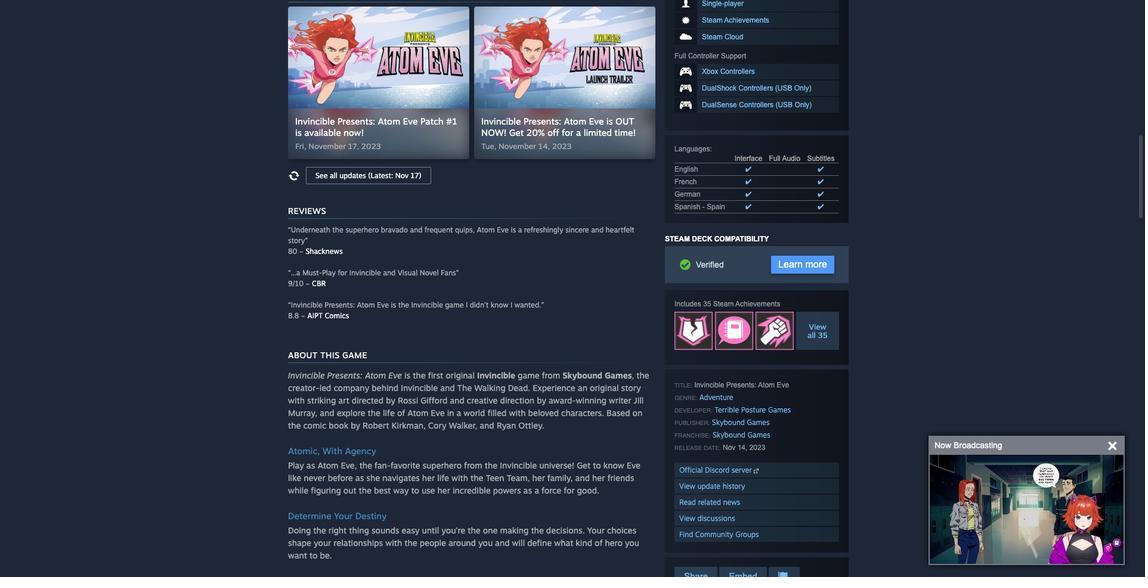 Task type: vqa. For each thing, say whether or not it's contained in the screenshot.
like at bottom left
yes



Task type: describe. For each thing, give the bounding box(es) containing it.
gifford
[[421, 396, 448, 406]]

cbr
[[312, 279, 326, 288]]

17)
[[411, 171, 422, 180]]

frequent
[[425, 226, 453, 235]]

dualshock
[[702, 84, 737, 92]]

her up use
[[422, 473, 435, 483]]

spain
[[707, 203, 726, 211]]

eve,
[[341, 461, 357, 471]]

invincible inside the "...a must-play for invincible and visual novel fans" 9/10 – cbr
[[350, 269, 381, 277]]

jill
[[634, 396, 644, 406]]

#1
[[446, 116, 458, 127]]

atom inside the "invincible presents: atom eve is the invincible game i didn't know i wanted." 8.8 – aipt comics
[[357, 301, 375, 310]]

view update history
[[680, 482, 746, 491]]

family history image
[[716, 312, 754, 350]]

get inside atomic, with agency play as atom eve, the fan-favorite superhero from the invincible universe! get to know eve like never before as she navigates her life with the teen team, her family, and her friends while figuring out the best way to use her incredible powers as a force for good.
[[577, 461, 591, 471]]

invincible inside invincible presents: atom eve patch #1 is available now!
[[295, 116, 335, 127]]

with down 'direction'
[[509, 408, 526, 418]]

patch
[[421, 116, 444, 127]]

related
[[699, 498, 721, 507]]

now
[[935, 441, 952, 451]]

with up murray,
[[288, 396, 305, 406]]

invincible up creator-
[[288, 371, 325, 381]]

with inside determine your destiny doing the right thing sounds easy until you're the one making the decisions. your choices shape your relationships with the people around you and will define what kind of hero you want to be.
[[386, 538, 402, 548]]

doing
[[288, 526, 311, 536]]

and right bravado
[[410, 226, 423, 235]]

november for get
[[499, 141, 536, 151]]

atom inside invincible presents: atom eve is out now! get 20% off for a limited time!
[[564, 116, 587, 127]]

2 horizontal spatial to
[[593, 461, 601, 471]]

to inside determine your destiny doing the right thing sounds easy until you're the one making the decisions. your choices shape your relationships with the people around you and will define what kind of hero you want to be.
[[310, 551, 318, 561]]

shacknews
[[306, 247, 343, 256]]

for inside the "...a must-play for invincible and visual novel fans" 9/10 – cbr
[[338, 269, 347, 277]]

bravado
[[381, 226, 408, 235]]

atom inside atomic, with agency play as atom eve, the fan-favorite superhero from the invincible universe! get to know eve like never before as she navigates her life with the teen team, her family, and her friends while figuring out the best way to use her incredible powers as a force for good.
[[318, 461, 339, 471]]

(usb for dualsense controllers (usb only)
[[776, 101, 793, 109]]

behind
[[372, 383, 399, 393]]

terrible posture games link
[[715, 406, 791, 415]]

release
[[675, 445, 702, 452]]

,
[[632, 371, 635, 381]]

2 horizontal spatial as
[[524, 486, 532, 496]]

this
[[321, 350, 340, 360]]

1 vertical spatial skybound
[[712, 418, 745, 427]]

invincible up walking
[[477, 371, 516, 381]]

november for available
[[309, 141, 346, 151]]

invincible inside title: invincible presents: atom eve genre: adventure developer: terrible posture games publisher: skybound games franchise: skybound games release date: nov 14, 2023
[[695, 381, 725, 390]]

view for discussions
[[680, 514, 696, 523]]

the inside the "invincible presents: atom eve is the invincible game i didn't know i wanted." 8.8 – aipt comics
[[398, 301, 409, 310]]

view all 35
[[808, 322, 828, 340]]

official
[[680, 466, 703, 475]]

0 horizontal spatial 14,
[[539, 141, 550, 151]]

all for see
[[330, 171, 338, 180]]

force
[[542, 486, 562, 496]]

atomic, with agency play as atom eve, the fan-favorite superhero from the invincible universe! get to know eve like never before as she navigates her life with the teen team, her family, and her friends while figuring out the best way to use her incredible powers as a force for good.
[[288, 446, 641, 496]]

skybound games link for franchise:
[[713, 431, 771, 440]]

out
[[616, 116, 635, 127]]

discussions
[[698, 514, 736, 523]]

learn
[[779, 260, 803, 270]]

2 vertical spatial skybound
[[713, 431, 746, 440]]

way
[[393, 486, 409, 496]]

(latest:
[[368, 171, 393, 180]]

find community groups
[[680, 531, 759, 539]]

get inside invincible presents: atom eve is out now! get 20% off for a limited time!
[[509, 127, 524, 138]]

explore
[[337, 408, 366, 418]]

eve inside the "invincible presents: atom eve is the invincible game i didn't know i wanted." 8.8 – aipt comics
[[377, 301, 389, 310]]

0 horizontal spatial your
[[334, 511, 353, 522]]

2023 inside title: invincible presents: atom eve genre: adventure developer: terrible posture games publisher: skybound games franchise: skybound games release date: nov 14, 2023
[[750, 444, 766, 452]]

good.
[[577, 486, 600, 496]]

atomic,
[[288, 446, 320, 457]]

is for invincible presents: atom eve is out now! get 20% off for a limited time!
[[607, 116, 613, 127]]

0 horizontal spatial by
[[351, 421, 360, 431]]

universe!
[[540, 461, 575, 471]]

xbox controllers
[[702, 67, 755, 76]]

0 vertical spatial 35
[[704, 300, 712, 309]]

will
[[512, 538, 525, 548]]

the left one
[[468, 526, 481, 536]]

1 vertical spatial achievements
[[736, 300, 781, 309]]

the left first
[[413, 371, 426, 381]]

based
[[607, 408, 631, 418]]

time!
[[615, 127, 636, 138]]

steam for steam deck compatibility
[[665, 235, 690, 243]]

know inside atomic, with agency play as atom eve, the fan-favorite superhero from the invincible universe! get to know eve like never before as she navigates her life with the teen team, her family, and her friends while figuring out the best way to use her incredible powers as a force for good.
[[604, 461, 625, 471]]

fri,
[[295, 141, 306, 151]]

rossi
[[398, 396, 418, 406]]

must-
[[302, 269, 322, 277]]

striking
[[307, 396, 336, 406]]

news
[[724, 498, 741, 507]]

full audio
[[769, 155, 801, 163]]

0 vertical spatial as
[[307, 461, 315, 471]]

led
[[320, 383, 331, 393]]

the down murray,
[[288, 421, 301, 431]]

english
[[675, 165, 698, 174]]

a inside invincible presents: atom eve is out now! get 20% off for a limited time!
[[576, 127, 581, 138]]

the up the 'your'
[[314, 526, 326, 536]]

for inside atomic, with agency play as atom eve, the fan-favorite superhero from the invincible universe! get to know eve like never before as she navigates her life with the teen team, her family, and her friends while figuring out the best way to use her incredible powers as a force for good.
[[564, 486, 575, 496]]

see all updates (latest: nov 17)
[[316, 171, 422, 180]]

presents: for invincible presents: atom eve is out now! get 20% off for a limited time!
[[524, 116, 562, 127]]

experience
[[533, 383, 576, 393]]

verified
[[696, 260, 724, 270]]

reviews
[[288, 206, 326, 216]]

quips,
[[455, 226, 475, 235]]

subtitles
[[808, 155, 835, 163]]

is for invincible presents: atom eve is the first original invincible game from skybound games
[[405, 371, 411, 381]]

2 you from the left
[[625, 538, 640, 548]]

define
[[528, 538, 552, 548]]

0 vertical spatial from
[[542, 371, 560, 381]]

robert
[[363, 421, 389, 431]]

the right ,
[[637, 371, 650, 381]]

french
[[675, 178, 697, 186]]

1 horizontal spatial game
[[518, 371, 540, 381]]

2 i from the left
[[511, 301, 513, 310]]

her up good.
[[593, 473, 605, 483]]

"underneath the superhero bravado and frequent quips, atom eve is a refreshingly sincere and heartfelt story" 80 – shacknews
[[288, 226, 635, 256]]

adventure
[[700, 393, 734, 402]]

0 vertical spatial nov
[[395, 171, 409, 180]]

fri, november 17, 2023
[[295, 141, 381, 151]]

determine your destiny doing the right thing sounds easy until you're the one making the decisions. your choices shape your relationships with the people around you and will define what kind of hero you want to be.
[[288, 511, 640, 561]]

1 i from the left
[[466, 301, 468, 310]]

read related news link
[[675, 495, 840, 510]]

direction
[[500, 396, 535, 406]]

controllers for xbox
[[721, 67, 755, 76]]

aipt
[[308, 312, 323, 320]]

now!
[[482, 127, 507, 138]]

only) for dualshock controllers (usb only)
[[795, 84, 812, 92]]

agency
[[345, 446, 376, 457]]

eve inside , the creator-led company behind invincible and the walking dead. experience an original story with striking art directed by rossi gifford and creative direction by award-winning writer jill murray, and explore the life of atom eve in a world filled with beloved characters. based on the comic book by robert kirkman, cory walker, and ryan ottley.
[[431, 408, 445, 418]]

controllers for dualshock
[[739, 84, 774, 92]]

game inside the "invincible presents: atom eve is the invincible game i didn't know i wanted." 8.8 – aipt comics
[[445, 301, 464, 310]]

eve inside invincible presents: atom eve patch #1 is available now!
[[403, 116, 418, 127]]

the up the teen
[[485, 461, 498, 471]]

the up define
[[531, 526, 544, 536]]

and down filled
[[480, 421, 495, 431]]

kirkman,
[[392, 421, 426, 431]]

atom inside , the creator-led company behind invincible and the walking dead. experience an original story with striking art directed by rossi gifford and creative direction by award-winning writer jill murray, and explore the life of atom eve in a world filled with beloved characters. based on the comic book by robert kirkman, cory walker, and ryan ottley.
[[408, 408, 429, 418]]

life inside atomic, with agency play as atom eve, the fan-favorite superhero from the invincible universe! get to know eve like never before as she navigates her life with the teen team, her family, and her friends while figuring out the best way to use her incredible powers as a force for good.
[[438, 473, 449, 483]]

full controller support
[[675, 52, 747, 60]]

1 horizontal spatial to
[[411, 486, 419, 496]]

– inside the "...a must-play for invincible and visual novel fans" 9/10 – cbr
[[306, 279, 310, 288]]

shape
[[288, 538, 311, 548]]

the up she
[[360, 461, 372, 471]]

and left the
[[440, 383, 455, 393]]

atom inside title: invincible presents: atom eve genre: adventure developer: terrible posture games publisher: skybound games franchise: skybound games release date: nov 14, 2023
[[759, 381, 775, 390]]

eve up behind
[[389, 371, 402, 381]]

17,
[[348, 141, 359, 151]]

– inside "underneath the superhero bravado and frequent quips, atom eve is a refreshingly sincere and heartfelt story" 80 – shacknews
[[299, 247, 304, 256]]

now broadcasting link
[[935, 440, 1003, 452]]

off
[[548, 127, 560, 138]]

now broadcasting
[[935, 441, 1003, 451]]

tue, november 14, 2023
[[482, 141, 572, 151]]

available
[[305, 127, 341, 138]]

steam for steam achievements
[[702, 16, 723, 24]]

murray,
[[288, 408, 318, 418]]

for inside invincible presents: atom eve is out now! get 20% off for a limited time!
[[562, 127, 574, 138]]

cory
[[428, 421, 447, 431]]

and inside determine your destiny doing the right thing sounds easy until you're the one making the decisions. your choices shape your relationships with the people around you and will define what kind of hero you want to be.
[[495, 538, 510, 548]]

find
[[680, 531, 694, 539]]

fans"
[[441, 269, 459, 277]]

dualsense
[[702, 101, 737, 109]]



Task type: locate. For each thing, give the bounding box(es) containing it.
posture
[[742, 406, 766, 415]]

"invincible presents: atom eve is the invincible game i didn't know i wanted." 8.8 – aipt comics
[[288, 301, 544, 320]]

0 vertical spatial play
[[322, 269, 336, 277]]

1 vertical spatial to
[[411, 486, 419, 496]]

0 vertical spatial of
[[397, 408, 405, 418]]

skybound down terrible
[[712, 418, 745, 427]]

never
[[304, 473, 326, 483]]

0 vertical spatial skybound games link
[[712, 418, 770, 427]]

see
[[316, 171, 328, 180]]

the down she
[[359, 486, 372, 496]]

support
[[722, 52, 747, 60]]

steam left deck
[[665, 235, 690, 243]]

title: invincible presents: atom eve genre: adventure developer: terrible posture games publisher: skybound games franchise: skybound games release date: nov 14, 2023
[[675, 381, 791, 452]]

presents: for invincible presents: atom eve is the first original invincible game from skybound games
[[327, 371, 363, 381]]

view for all
[[809, 322, 827, 332]]

right back at you image
[[675, 312, 713, 350]]

you down choices
[[625, 538, 640, 548]]

1 horizontal spatial 14,
[[738, 444, 748, 452]]

0 vertical spatial controllers
[[721, 67, 755, 76]]

is inside invincible presents: atom eve is out now! get 20% off for a limited time!
[[607, 116, 613, 127]]

sincere
[[566, 226, 589, 235]]

eve up terrible posture games link
[[777, 381, 790, 390]]

0 horizontal spatial of
[[397, 408, 405, 418]]

"...a must-play for invincible and visual novel fans" 9/10 – cbr
[[288, 269, 459, 288]]

is inside "underneath the superhero bravado and frequent quips, atom eve is a refreshingly sincere and heartfelt story" 80 – shacknews
[[511, 226, 516, 235]]

is down the "...a must-play for invincible and visual novel fans" 9/10 – cbr
[[391, 301, 396, 310]]

you down one
[[479, 538, 493, 548]]

date:
[[704, 445, 721, 452]]

game left didn't
[[445, 301, 464, 310]]

"invincible
[[288, 301, 323, 310]]

superhero inside "underneath the superhero bravado and frequent quips, atom eve is a refreshingly sincere and heartfelt story" 80 – shacknews
[[346, 226, 379, 235]]

xbox
[[702, 67, 719, 76]]

steam up family history image
[[714, 300, 734, 309]]

– left cbr
[[306, 279, 310, 288]]

presents: up 17,
[[338, 116, 376, 127]]

view
[[809, 322, 827, 332], [680, 482, 696, 491], [680, 514, 696, 523]]

is for "invincible presents: atom eve is the invincible game i didn't know i wanted." 8.8 – aipt comics
[[391, 301, 396, 310]]

skybound up date:
[[713, 431, 746, 440]]

full for full audio
[[769, 155, 781, 163]]

teen
[[486, 473, 505, 483]]

0 vertical spatial view
[[809, 322, 827, 332]]

presents: inside invincible presents: atom eve patch #1 is available now!
[[338, 116, 376, 127]]

presents: up the company
[[327, 371, 363, 381]]

and down striking
[[320, 408, 335, 418]]

a left force at the bottom left
[[535, 486, 539, 496]]

play
[[322, 269, 336, 277], [288, 461, 304, 471]]

with
[[288, 396, 305, 406], [509, 408, 526, 418], [452, 473, 469, 483], [386, 538, 402, 548]]

1 november from the left
[[309, 141, 346, 151]]

– inside the "invincible presents: atom eve is the invincible game i didn't know i wanted." 8.8 – aipt comics
[[301, 312, 306, 320]]

terrible
[[715, 406, 740, 415]]

all
[[330, 171, 338, 180], [808, 331, 816, 340]]

1 horizontal spatial november
[[499, 141, 536, 151]]

languages :
[[675, 145, 712, 153]]

0 horizontal spatial as
[[307, 461, 315, 471]]

easy
[[402, 526, 420, 536]]

1 horizontal spatial by
[[386, 396, 396, 406]]

2023 up official discord server link
[[750, 444, 766, 452]]

1 horizontal spatial 2023
[[552, 141, 572, 151]]

want
[[288, 551, 307, 561]]

the up robert on the left bottom of the page
[[368, 408, 381, 418]]

heartfelt
[[606, 226, 635, 235]]

0 horizontal spatial you
[[479, 538, 493, 548]]

0 horizontal spatial life
[[383, 408, 395, 418]]

of inside determine your destiny doing the right thing sounds easy until you're the one making the decisions. your choices shape your relationships with the people around you and will define what kind of hero you want to be.
[[595, 538, 603, 548]]

2 vertical spatial –
[[301, 312, 306, 320]]

is up the fri,
[[295, 127, 302, 138]]

0 vertical spatial superhero
[[346, 226, 379, 235]]

full left controller
[[675, 52, 686, 60]]

1 vertical spatial original
[[590, 383, 619, 393]]

creator-
[[288, 383, 320, 393]]

a right the "in"
[[457, 408, 461, 418]]

a inside "underneath the superhero bravado and frequent quips, atom eve is a refreshingly sincere and heartfelt story" 80 – shacknews
[[518, 226, 522, 235]]

life right "navigates"
[[438, 473, 449, 483]]

eve inside "underneath the superhero bravado and frequent quips, atom eve is a refreshingly sincere and heartfelt story" 80 – shacknews
[[497, 226, 509, 235]]

nov
[[395, 171, 409, 180], [723, 444, 736, 452]]

1 horizontal spatial nov
[[723, 444, 736, 452]]

controllers
[[721, 67, 755, 76], [739, 84, 774, 92], [739, 101, 774, 109]]

0 horizontal spatial play
[[288, 461, 304, 471]]

0 vertical spatial get
[[509, 127, 524, 138]]

1 horizontal spatial superhero
[[423, 461, 462, 471]]

to
[[593, 461, 601, 471], [411, 486, 419, 496], [310, 551, 318, 561]]

invincible up the fri,
[[295, 116, 335, 127]]

skybound games link for publisher:
[[712, 418, 770, 427]]

view right crime fighter image
[[809, 322, 827, 332]]

1 vertical spatial game
[[518, 371, 540, 381]]

1 vertical spatial from
[[464, 461, 483, 471]]

play inside the "...a must-play for invincible and visual novel fans" 9/10 – cbr
[[322, 269, 336, 277]]

and inside the "...a must-play for invincible and visual novel fans" 9/10 – cbr
[[383, 269, 396, 277]]

invincible inside , the creator-led company behind invincible and the walking dead. experience an original story with striking art directed by rossi gifford and creative direction by award-winning writer jill murray, and explore the life of atom eve in a world filled with beloved characters. based on the comic book by robert kirkman, cory walker, and ryan ottley.
[[401, 383, 438, 393]]

winning
[[576, 396, 607, 406]]

and right sincere
[[591, 226, 604, 235]]

1 vertical spatial your
[[588, 526, 605, 536]]

for down family,
[[564, 486, 575, 496]]

spanish
[[675, 203, 701, 211]]

all inside view all 35
[[808, 331, 816, 340]]

0 horizontal spatial 35
[[704, 300, 712, 309]]

0 horizontal spatial full
[[675, 52, 686, 60]]

a inside atomic, with agency play as atom eve, the fan-favorite superhero from the invincible universe! get to know eve like never before as she navigates her life with the teen team, her family, and her friends while figuring out the best way to use her incredible powers as a force for good.
[[535, 486, 539, 496]]

presents: up comics
[[325, 301, 355, 310]]

with inside atomic, with agency play as atom eve, the fan-favorite superhero from the invincible universe! get to know eve like never before as she navigates her life with the teen team, her family, and her friends while figuring out the best way to use her incredible powers as a force for good.
[[452, 473, 469, 483]]

0 vertical spatial game
[[445, 301, 464, 310]]

atom inside "underneath the superhero bravado and frequent quips, atom eve is a refreshingly sincere and heartfelt story" 80 – shacknews
[[477, 226, 495, 235]]

skybound games link
[[712, 418, 770, 427], [713, 431, 771, 440]]

visual
[[398, 269, 418, 277]]

0 vertical spatial to
[[593, 461, 601, 471]]

xbox controllers link
[[675, 64, 840, 79]]

1 horizontal spatial of
[[595, 538, 603, 548]]

"underneath
[[288, 226, 331, 235]]

1 vertical spatial superhero
[[423, 461, 462, 471]]

2 vertical spatial for
[[564, 486, 575, 496]]

only) inside the dualshock controllers (usb only) link
[[795, 84, 812, 92]]

groups
[[736, 531, 759, 539]]

presents: inside invincible presents: atom eve is out now! get 20% off for a limited time!
[[524, 116, 562, 127]]

by up beloved
[[537, 396, 547, 406]]

0 horizontal spatial know
[[491, 301, 509, 310]]

invincible up adventure at the right bottom
[[695, 381, 725, 390]]

compatibility
[[715, 235, 769, 243]]

more
[[806, 260, 828, 270]]

is left out
[[607, 116, 613, 127]]

story"
[[288, 236, 308, 245]]

invincible down novel
[[411, 301, 443, 310]]

the down easy
[[405, 538, 418, 548]]

you
[[479, 538, 493, 548], [625, 538, 640, 548]]

by down behind
[[386, 396, 396, 406]]

atom up posture
[[759, 381, 775, 390]]

invincible up team,
[[500, 461, 537, 471]]

– right 80
[[299, 247, 304, 256]]

of right kind
[[595, 538, 603, 548]]

(usb for dualshock controllers (usb only)
[[776, 84, 793, 92]]

1 horizontal spatial play
[[322, 269, 336, 277]]

0 horizontal spatial get
[[509, 127, 524, 138]]

nov right date:
[[723, 444, 736, 452]]

art
[[339, 396, 350, 406]]

0 vertical spatial full
[[675, 52, 686, 60]]

35 right crime fighter image
[[819, 331, 828, 340]]

1 vertical spatial 14,
[[738, 444, 748, 452]]

publisher:
[[675, 420, 710, 427]]

1 horizontal spatial from
[[542, 371, 560, 381]]

from inside atomic, with agency play as atom eve, the fan-favorite superhero from the invincible universe! get to know eve like never before as she navigates her life with the teen team, her family, and her friends while figuring out the best way to use her incredible powers as a force for good.
[[464, 461, 483, 471]]

is inside the "invincible presents: atom eve is the invincible game i didn't know i wanted." 8.8 – aipt comics
[[391, 301, 396, 310]]

1 vertical spatial (usb
[[776, 101, 793, 109]]

1 horizontal spatial your
[[588, 526, 605, 536]]

only) down the dualshock controllers (usb only) link
[[795, 101, 812, 109]]

2023 for 20%
[[552, 141, 572, 151]]

to left be.
[[310, 551, 318, 561]]

1 vertical spatial only)
[[795, 101, 812, 109]]

out
[[344, 486, 357, 496]]

full left audio
[[769, 155, 781, 163]]

adventure link
[[700, 393, 734, 402]]

skybound
[[563, 371, 603, 381], [712, 418, 745, 427], [713, 431, 746, 440]]

know up friends
[[604, 461, 625, 471]]

0 horizontal spatial superhero
[[346, 226, 379, 235]]

1 vertical spatial all
[[808, 331, 816, 340]]

atom right now!
[[378, 116, 401, 127]]

about
[[288, 350, 318, 360]]

only)
[[795, 84, 812, 92], [795, 101, 812, 109]]

0 horizontal spatial 2023
[[362, 141, 381, 151]]

for right the off at left top
[[562, 127, 574, 138]]

all for view
[[808, 331, 816, 340]]

1 vertical spatial skybound games link
[[713, 431, 771, 440]]

is left refreshingly
[[511, 226, 516, 235]]

know right didn't
[[491, 301, 509, 310]]

view down read
[[680, 514, 696, 523]]

world
[[464, 408, 485, 418]]

1 vertical spatial play
[[288, 461, 304, 471]]

1 vertical spatial controllers
[[739, 84, 774, 92]]

presents: inside the "invincible presents: atom eve is the invincible game i didn't know i wanted." 8.8 – aipt comics
[[325, 301, 355, 310]]

eve down the "...a must-play for invincible and visual novel fans" 9/10 – cbr
[[377, 301, 389, 310]]

steam up steam cloud on the right
[[702, 16, 723, 24]]

1 horizontal spatial as
[[356, 473, 364, 483]]

presents: up terrible posture games link
[[727, 381, 757, 390]]

2 vertical spatial as
[[524, 486, 532, 496]]

9/10
[[288, 279, 304, 288]]

on
[[633, 408, 643, 418]]

superhero inside atomic, with agency play as atom eve, the fan-favorite superhero from the invincible universe! get to know eve like never before as she navigates her life with the teen team, her family, and her friends while figuring out the best way to use her incredible powers as a force for good.
[[423, 461, 462, 471]]

her up force at the bottom left
[[533, 473, 545, 483]]

i left wanted."
[[511, 301, 513, 310]]

cloud
[[725, 33, 744, 41]]

the up "incredible"
[[471, 473, 484, 483]]

as down team,
[[524, 486, 532, 496]]

0 vertical spatial life
[[383, 408, 395, 418]]

fan-
[[375, 461, 391, 471]]

as left she
[[356, 473, 364, 483]]

update
[[698, 482, 721, 491]]

and left will at the left bottom
[[495, 538, 510, 548]]

superhero up use
[[423, 461, 462, 471]]

2 vertical spatial controllers
[[739, 101, 774, 109]]

original inside , the creator-led company behind invincible and the walking dead. experience an original story with striking art directed by rossi gifford and creative direction by award-winning writer jill murray, and explore the life of atom eve in a world filled with beloved characters. based on the comic book by robert kirkman, cory walker, and ryan ottley.
[[590, 383, 619, 393]]

1 vertical spatial know
[[604, 461, 625, 471]]

november
[[309, 141, 346, 151], [499, 141, 536, 151]]

invincible up rossi
[[401, 383, 438, 393]]

team,
[[507, 473, 530, 483]]

0 vertical spatial –
[[299, 247, 304, 256]]

1 vertical spatial get
[[577, 461, 591, 471]]

eve inside title: invincible presents: atom eve genre: adventure developer: terrible posture games publisher: skybound games franchise: skybound games release date: nov 14, 2023
[[777, 381, 790, 390]]

0 vertical spatial only)
[[795, 84, 812, 92]]

is up rossi
[[405, 371, 411, 381]]

from up "incredible"
[[464, 461, 483, 471]]

8.8
[[288, 312, 299, 320]]

1 vertical spatial nov
[[723, 444, 736, 452]]

1 horizontal spatial life
[[438, 473, 449, 483]]

learn more link
[[772, 256, 835, 274]]

hero
[[605, 538, 623, 548]]

novel
[[420, 269, 439, 277]]

controllers down dualshock controllers (usb only)
[[739, 101, 774, 109]]

and up good.
[[576, 473, 590, 483]]

atom up behind
[[365, 371, 386, 381]]

atom up "kirkman,"
[[408, 408, 429, 418]]

only) for dualsense controllers (usb only)
[[795, 101, 812, 109]]

original
[[446, 371, 475, 381], [590, 383, 619, 393]]

before
[[328, 473, 353, 483]]

0 horizontal spatial game
[[445, 301, 464, 310]]

35
[[704, 300, 712, 309], [819, 331, 828, 340]]

is
[[607, 116, 613, 127], [295, 127, 302, 138], [511, 226, 516, 235], [391, 301, 396, 310], [405, 371, 411, 381]]

of inside , the creator-led company behind invincible and the walking dead. experience an original story with striking art directed by rossi gifford and creative direction by award-winning writer jill murray, and explore the life of atom eve in a world filled with beloved characters. based on the comic book by robert kirkman, cory walker, and ryan ottley.
[[397, 408, 405, 418]]

while
[[288, 486, 309, 496]]

1 vertical spatial for
[[338, 269, 347, 277]]

achievements
[[725, 16, 770, 24], [736, 300, 781, 309]]

nov left 17) on the top of the page
[[395, 171, 409, 180]]

0 vertical spatial original
[[446, 371, 475, 381]]

0 vertical spatial 14,
[[539, 141, 550, 151]]

a inside , the creator-led company behind invincible and the walking dead. experience an original story with striking art directed by rossi gifford and creative direction by award-winning writer jill murray, and explore the life of atom eve in a world filled with beloved characters. based on the comic book by robert kirkman, cory walker, and ryan ottley.
[[457, 408, 461, 418]]

eve inside invincible presents: atom eve is out now! get 20% off for a limited time!
[[589, 116, 604, 127]]

official discord server link
[[675, 463, 840, 478]]

determine
[[288, 511, 332, 522]]

invincible inside invincible presents: atom eve is out now! get 20% off for a limited time!
[[482, 116, 521, 127]]

atom inside invincible presents: atom eve patch #1 is available now!
[[378, 116, 401, 127]]

0 horizontal spatial all
[[330, 171, 338, 180]]

superhero left bravado
[[346, 226, 379, 235]]

skybound up an
[[563, 371, 603, 381]]

nov inside title: invincible presents: atom eve genre: adventure developer: terrible posture games publisher: skybound games franchise: skybound games release date: nov 14, 2023
[[723, 444, 736, 452]]

atom down "with"
[[318, 461, 339, 471]]

0 horizontal spatial to
[[310, 551, 318, 561]]

around
[[449, 538, 476, 548]]

from up experience
[[542, 371, 560, 381]]

play up like
[[288, 461, 304, 471]]

14, inside title: invincible presents: atom eve genre: adventure developer: terrible posture games publisher: skybound games franchise: skybound games release date: nov 14, 2023
[[738, 444, 748, 452]]

know inside the "invincible presents: atom eve is the invincible game i didn't know i wanted." 8.8 – aipt comics
[[491, 301, 509, 310]]

view up read
[[680, 482, 696, 491]]

discord
[[705, 466, 730, 475]]

0 vertical spatial for
[[562, 127, 574, 138]]

deck
[[692, 235, 713, 243]]

tue,
[[482, 141, 497, 151]]

steam up full controller support
[[702, 33, 723, 41]]

for down shacknews link
[[338, 269, 347, 277]]

0 vertical spatial skybound
[[563, 371, 603, 381]]

steam cloud
[[702, 33, 744, 41]]

2 horizontal spatial 2023
[[750, 444, 766, 452]]

full for full controller support
[[675, 52, 686, 60]]

0 horizontal spatial november
[[309, 141, 346, 151]]

the inside "underneath the superhero bravado and frequent quips, atom eve is a refreshingly sincere and heartfelt story" 80 – shacknews
[[333, 226, 344, 235]]

1 you from the left
[[479, 538, 493, 548]]

controllers for dualsense
[[739, 101, 774, 109]]

0 vertical spatial (usb
[[776, 84, 793, 92]]

2 horizontal spatial by
[[537, 396, 547, 406]]

relationships
[[334, 538, 383, 548]]

of down rossi
[[397, 408, 405, 418]]

1 horizontal spatial you
[[625, 538, 640, 548]]

– right "8.8"
[[301, 312, 306, 320]]

atom right the off at left top
[[564, 116, 587, 127]]

35 right includes
[[704, 300, 712, 309]]

1 vertical spatial view
[[680, 482, 696, 491]]

1 horizontal spatial all
[[808, 331, 816, 340]]

and up the "in"
[[450, 396, 465, 406]]

1 horizontal spatial know
[[604, 461, 625, 471]]

life inside , the creator-led company behind invincible and the walking dead. experience an original story with striking art directed by rossi gifford and creative direction by award-winning writer jill murray, and explore the life of atom eve in a world filled with beloved characters. based on the comic book by robert kirkman, cory walker, and ryan ottley.
[[383, 408, 395, 418]]

right
[[329, 526, 347, 536]]

0 vertical spatial know
[[491, 301, 509, 310]]

:
[[710, 145, 712, 153]]

1 vertical spatial full
[[769, 155, 781, 163]]

life up robert on the left bottom of the page
[[383, 408, 395, 418]]

view inside view all 35
[[809, 322, 827, 332]]

steam for steam cloud
[[702, 33, 723, 41]]

0 horizontal spatial nov
[[395, 171, 409, 180]]

1 vertical spatial –
[[306, 279, 310, 288]]

1 vertical spatial 35
[[819, 331, 828, 340]]

and left visual
[[383, 269, 396, 277]]

eve right quips,
[[497, 226, 509, 235]]

navigates
[[383, 473, 420, 483]]

1 horizontal spatial 35
[[819, 331, 828, 340]]

achievements up the steam cloud link
[[725, 16, 770, 24]]

genre:
[[675, 395, 698, 402]]

invincible up "tue,"
[[482, 116, 521, 127]]

and inside atomic, with agency play as atom eve, the fan-favorite superhero from the invincible universe! get to know eve like never before as she navigates her life with the teen team, her family, and her friends while figuring out the best way to use her incredible powers as a force for good.
[[576, 473, 590, 483]]

her
[[422, 473, 435, 483], [533, 473, 545, 483], [593, 473, 605, 483], [438, 486, 451, 496]]

you're
[[442, 526, 466, 536]]

invincible presents: atom eve is the first original invincible game from skybound games
[[288, 371, 632, 381]]

0 vertical spatial all
[[330, 171, 338, 180]]

(usb up dualsense controllers (usb only) on the right
[[776, 84, 793, 92]]

2 vertical spatial view
[[680, 514, 696, 523]]

presents: for invincible presents: atom eve patch #1 is available now!
[[338, 116, 376, 127]]

get up tue, november 14, 2023
[[509, 127, 524, 138]]

2023 for now!
[[362, 141, 381, 151]]

presents: for "invincible presents: atom eve is the invincible game i didn't know i wanted." 8.8 – aipt comics
[[325, 301, 355, 310]]

to left use
[[411, 486, 419, 496]]

about this game
[[288, 350, 368, 360]]

35 inside view all 35
[[819, 331, 828, 340]]

is inside invincible presents: atom eve patch #1 is available now!
[[295, 127, 302, 138]]

2 november from the left
[[499, 141, 536, 151]]

a left refreshingly
[[518, 226, 522, 235]]

2 vertical spatial to
[[310, 551, 318, 561]]

1 vertical spatial life
[[438, 473, 449, 483]]

of
[[397, 408, 405, 418], [595, 538, 603, 548]]

0 horizontal spatial from
[[464, 461, 483, 471]]

decisions.
[[547, 526, 585, 536]]

1 horizontal spatial i
[[511, 301, 513, 310]]

presents: inside title: invincible presents: atom eve genre: adventure developer: terrible posture games publisher: skybound games franchise: skybound games release date: nov 14, 2023
[[727, 381, 757, 390]]

invincible inside the "invincible presents: atom eve is the invincible game i didn't know i wanted." 8.8 – aipt comics
[[411, 301, 443, 310]]

2023 down the off at left top
[[552, 141, 572, 151]]

play inside atomic, with agency play as atom eve, the fan-favorite superhero from the invincible universe! get to know eve like never before as she navigates her life with the teen team, her family, and her friends while figuring out the best way to use her incredible powers as a force for good.
[[288, 461, 304, 471]]

her right use
[[438, 486, 451, 496]]

0 horizontal spatial original
[[446, 371, 475, 381]]

presents: up tue, november 14, 2023
[[524, 116, 562, 127]]

invincible inside atomic, with agency play as atom eve, the fan-favorite superhero from the invincible universe! get to know eve like never before as she navigates her life with the teen team, her family, and her friends while figuring out the best way to use her incredible powers as a force for good.
[[500, 461, 537, 471]]

crime fighter image
[[756, 312, 794, 350]]

only) inside dualsense controllers (usb only) link
[[795, 101, 812, 109]]

steam deck compatibility
[[665, 235, 769, 243]]

by down explore
[[351, 421, 360, 431]]

view discussions link
[[675, 511, 840, 526]]

0 vertical spatial achievements
[[725, 16, 770, 24]]

eve inside atomic, with agency play as atom eve, the fan-favorite superhero from the invincible universe! get to know eve like never before as she navigates her life with the teen team, her family, and her friends while figuring out the best way to use her incredible powers as a force for good.
[[627, 461, 641, 471]]

an
[[578, 383, 588, 393]]

figuring
[[311, 486, 341, 496]]

server
[[732, 466, 752, 475]]

view for update
[[680, 482, 696, 491]]

2023
[[362, 141, 381, 151], [552, 141, 572, 151], [750, 444, 766, 452]]

"...a
[[288, 269, 300, 277]]

1 vertical spatial as
[[356, 473, 364, 483]]

1 horizontal spatial full
[[769, 155, 781, 163]]

original up "winning"
[[590, 383, 619, 393]]



